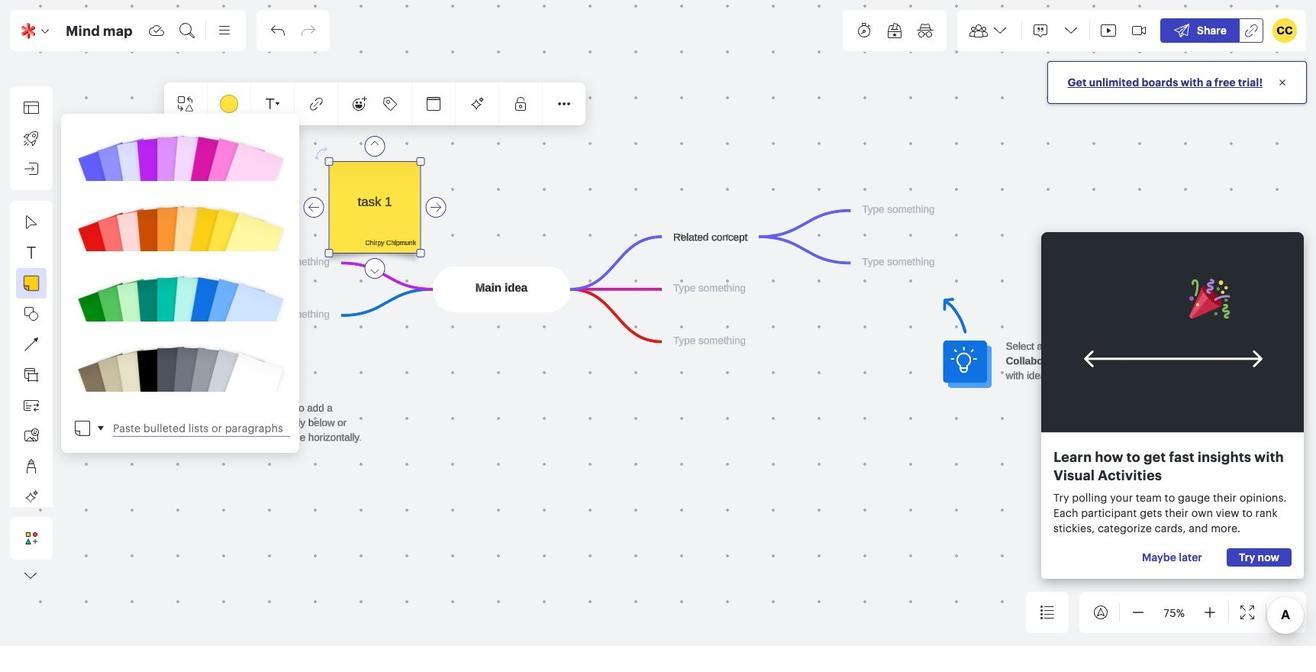 Task type: describe. For each thing, give the bounding box(es) containing it.
Zoom level text field
[[1155, 601, 1194, 624]]



Task type: vqa. For each thing, say whether or not it's contained in the screenshot.
text box
yes



Task type: locate. For each thing, give the bounding box(es) containing it.
None text field
[[60, 19, 140, 42]]

Paste bulleted lists or paragraphs text field
[[113, 420, 290, 436]]



